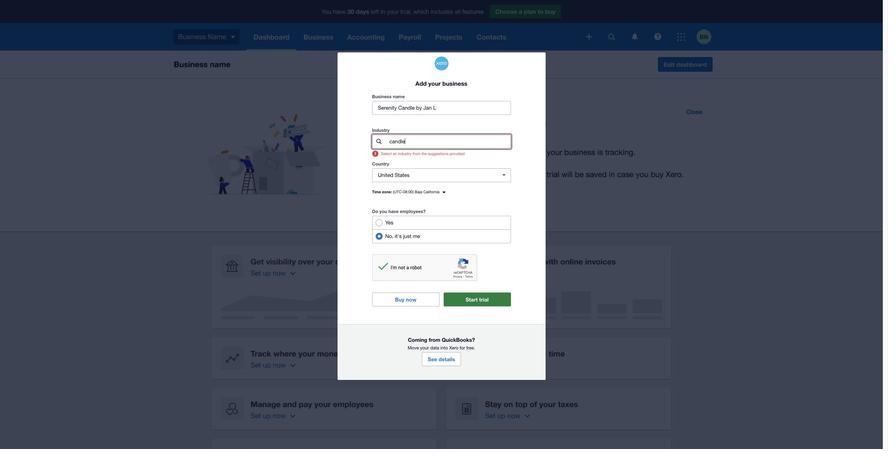 Task type: locate. For each thing, give the bounding box(es) containing it.
your right add
[[429, 80, 441, 87]]

1 vertical spatial your
[[421, 345, 429, 351]]

for
[[460, 345, 466, 351]]

1 horizontal spatial from
[[429, 337, 441, 343]]

baja
[[415, 190, 423, 194]]

08:00)
[[404, 190, 414, 194]]

0 vertical spatial from
[[413, 152, 421, 156]]

business name
[[372, 94, 405, 99]]

into
[[441, 345, 448, 351]]

do
[[372, 209, 379, 214]]

business
[[372, 94, 392, 99]]

industry
[[372, 127, 390, 133]]

Business name field
[[373, 101, 511, 115]]

Country field
[[373, 169, 495, 182]]

now
[[406, 297, 417, 303]]

0 vertical spatial your
[[429, 80, 441, 87]]

buy
[[395, 297, 405, 303]]

see details
[[428, 356, 456, 362]]

buy now
[[395, 297, 417, 303]]

start
[[466, 297, 478, 303]]

your left data
[[421, 345, 429, 351]]

time
[[372, 190, 381, 194]]

it's
[[395, 233, 402, 239]]

0 horizontal spatial from
[[413, 152, 421, 156]]

(utc-
[[393, 190, 404, 194]]

you
[[380, 209, 388, 214]]

buy now button
[[372, 293, 440, 307]]

do you have employees?
[[372, 209, 426, 214]]

search icon image
[[377, 139, 382, 144]]

select an industry from the suggestions provided
[[381, 152, 465, 156]]

start trial
[[466, 297, 489, 303]]

add
[[416, 80, 427, 87]]

from
[[413, 152, 421, 156], [429, 337, 441, 343]]

clear image
[[497, 168, 511, 182]]

Industry field
[[389, 135, 511, 148]]

from up data
[[429, 337, 441, 343]]

quickbooks?
[[442, 337, 475, 343]]

details
[[439, 356, 456, 362]]

add your business
[[416, 80, 468, 87]]

data
[[431, 345, 440, 351]]

yes
[[386, 220, 394, 226]]

from left the on the top left of page
[[413, 152, 421, 156]]

business
[[443, 80, 468, 87]]

1 vertical spatial from
[[429, 337, 441, 343]]

your
[[429, 80, 441, 87], [421, 345, 429, 351]]

name
[[393, 94, 405, 99]]

have
[[389, 209, 399, 214]]



Task type: describe. For each thing, give the bounding box(es) containing it.
the
[[422, 152, 427, 156]]

xero
[[450, 345, 459, 351]]

from inside coming from quickbooks? move your data into xero for free.
[[429, 337, 441, 343]]

see
[[428, 356, 438, 362]]

no, it's just me
[[386, 233, 421, 239]]

no,
[[386, 233, 394, 239]]

suggestions
[[428, 152, 449, 156]]

xero image
[[435, 57, 449, 71]]

an
[[393, 152, 397, 156]]

zone:
[[382, 190, 392, 194]]

me
[[413, 233, 421, 239]]

coming
[[408, 337, 428, 343]]

just
[[404, 233, 412, 239]]

your inside coming from quickbooks? move your data into xero for free.
[[421, 345, 429, 351]]

time zone: (utc-08:00) baja california
[[372, 190, 440, 194]]

move
[[408, 345, 419, 351]]

country
[[372, 161, 390, 167]]

coming from quickbooks? move your data into xero for free.
[[408, 337, 476, 351]]

do you have employees? group
[[372, 216, 511, 243]]

california
[[424, 190, 440, 194]]

see details button
[[422, 352, 461, 366]]

employees?
[[400, 209, 426, 214]]

start trial button
[[444, 293, 511, 307]]

select
[[381, 152, 392, 156]]

trial
[[480, 297, 489, 303]]

industry
[[398, 152, 412, 156]]

provided
[[450, 152, 465, 156]]

free.
[[467, 345, 476, 351]]



Task type: vqa. For each thing, say whether or not it's contained in the screenshot.
THE TRIAL
yes



